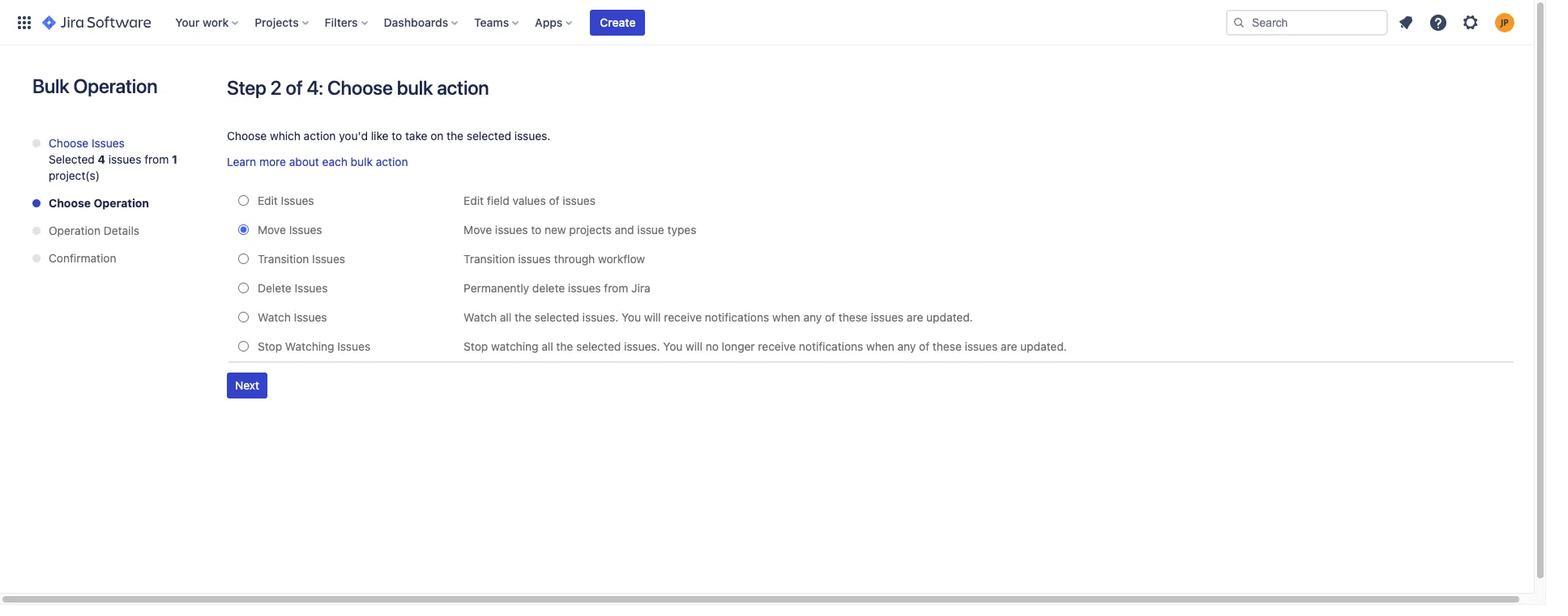 Task type: vqa. For each thing, say whether or not it's contained in the screenshot.


Task type: locate. For each thing, give the bounding box(es) containing it.
1 vertical spatial receive
[[758, 340, 796, 353]]

0 vertical spatial all
[[500, 310, 512, 324]]

0 horizontal spatial the
[[447, 129, 464, 143]]

0 vertical spatial operation
[[73, 75, 158, 97]]

Search field
[[1226, 9, 1389, 35]]

1 vertical spatial issues.
[[583, 310, 619, 324]]

0 horizontal spatial watch
[[258, 310, 291, 324]]

move
[[258, 223, 286, 237], [464, 223, 492, 237]]

watch
[[258, 310, 291, 324], [464, 310, 497, 324]]

issues up move issues
[[281, 194, 314, 208]]

help image
[[1429, 13, 1449, 32]]

bulk operation
[[32, 75, 158, 97]]

the right watching
[[556, 340, 573, 353]]

0 horizontal spatial edit
[[258, 194, 278, 208]]

1 horizontal spatial watch
[[464, 310, 497, 324]]

values
[[513, 194, 546, 208]]

to right like
[[392, 129, 402, 143]]

these
[[839, 310, 868, 324], [933, 340, 962, 353]]

from left jira
[[604, 281, 629, 295]]

Move issues to new projects and issue types radio
[[238, 225, 249, 235]]

will down jira
[[644, 310, 661, 324]]

0 horizontal spatial move
[[258, 223, 286, 237]]

1 horizontal spatial receive
[[758, 340, 796, 353]]

0 horizontal spatial issues.
[[515, 129, 551, 143]]

the right on
[[447, 129, 464, 143]]

all
[[500, 310, 512, 324], [542, 340, 553, 353]]

choose up selected
[[49, 136, 89, 150]]

no
[[706, 340, 719, 353]]

bulk right each
[[351, 155, 373, 169]]

2 stop from the left
[[464, 340, 488, 353]]

receive
[[664, 310, 702, 324], [758, 340, 796, 353]]

permanently delete issues from jira
[[464, 281, 651, 295]]

issue
[[637, 223, 665, 237]]

stop watching all the selected issues. you will no longer receive notifications when any of these issues are updated.
[[464, 340, 1067, 353]]

you left no
[[663, 340, 683, 353]]

0 vertical spatial are
[[907, 310, 924, 324]]

move right move issues to new projects and issue types radio
[[258, 223, 286, 237]]

0 horizontal spatial these
[[839, 310, 868, 324]]

0 horizontal spatial any
[[804, 310, 822, 324]]

any
[[804, 310, 822, 324], [898, 340, 916, 353]]

1 horizontal spatial will
[[686, 340, 703, 353]]

operation up "details"
[[94, 196, 149, 210]]

stop for stop watching issues
[[258, 340, 282, 353]]

edit left 'field'
[[464, 194, 484, 208]]

bulk
[[397, 76, 433, 99], [351, 155, 373, 169]]

0 horizontal spatial you
[[622, 310, 641, 324]]

through
[[554, 252, 595, 266]]

stop
[[258, 340, 282, 353], [464, 340, 488, 353]]

1 transition from the left
[[258, 252, 309, 266]]

transition up permanently
[[464, 252, 515, 266]]

jira software image
[[42, 13, 151, 32], [42, 13, 151, 32]]

1 horizontal spatial from
[[604, 281, 629, 295]]

1 horizontal spatial any
[[898, 340, 916, 353]]

2 vertical spatial issues.
[[624, 340, 660, 353]]

the
[[447, 129, 464, 143], [515, 310, 532, 324], [556, 340, 573, 353]]

choose for operation
[[49, 196, 91, 210]]

1 horizontal spatial move
[[464, 223, 492, 237]]

0 vertical spatial bulk
[[397, 76, 433, 99]]

transition
[[258, 252, 309, 266], [464, 252, 515, 266]]

learn more about each bulk action
[[227, 155, 408, 169]]

field
[[487, 194, 510, 208]]

selected
[[49, 152, 95, 166]]

transition down move issues
[[258, 252, 309, 266]]

stop watching issues
[[258, 340, 371, 353]]

notifications
[[705, 310, 770, 324], [799, 340, 864, 353]]

move for move issues
[[258, 223, 286, 237]]

operation details
[[49, 224, 139, 238]]

move for move issues to new projects and issue types
[[464, 223, 492, 237]]

projects
[[569, 223, 612, 237]]

all up watching
[[500, 310, 512, 324]]

0 vertical spatial receive
[[664, 310, 702, 324]]

0 horizontal spatial when
[[773, 310, 801, 324]]

issues
[[108, 152, 141, 166], [563, 194, 596, 208], [495, 223, 528, 237], [518, 252, 551, 266], [568, 281, 601, 295], [871, 310, 904, 324], [965, 340, 998, 353]]

on
[[431, 129, 444, 143]]

stop right stop watching all the selected issues. you will no longer receive notifications when any of these issues are updated. option
[[258, 340, 282, 353]]

choose operation
[[49, 196, 149, 210]]

projects
[[255, 15, 299, 29]]

issues. down jira
[[624, 340, 660, 353]]

issues up 4
[[92, 136, 125, 150]]

1 horizontal spatial notifications
[[799, 340, 864, 353]]

edit for edit issues
[[258, 194, 278, 208]]

from left 1
[[144, 152, 169, 166]]

action up learn more about each bulk action link
[[304, 129, 336, 143]]

choose inside choose issues selected 4 issues from 1 project(s)
[[49, 136, 89, 150]]

bulk up take
[[397, 76, 433, 99]]

confirmation
[[49, 251, 116, 265]]

1 vertical spatial any
[[898, 340, 916, 353]]

1 horizontal spatial stop
[[464, 340, 488, 353]]

step 2 of 4: choose bulk action
[[227, 76, 489, 99]]

action up on
[[437, 76, 489, 99]]

1 vertical spatial to
[[531, 223, 542, 237]]

action
[[437, 76, 489, 99], [304, 129, 336, 143], [376, 155, 408, 169]]

1 edit from the left
[[258, 194, 278, 208]]

0 vertical spatial notifications
[[705, 310, 770, 324]]

2 move from the left
[[464, 223, 492, 237]]

create
[[600, 15, 636, 29]]

choose which action you'd like to take on the selected issues.
[[227, 129, 551, 143]]

choose
[[327, 76, 393, 99], [227, 129, 267, 143], [49, 136, 89, 150], [49, 196, 91, 210]]

0 vertical spatial will
[[644, 310, 661, 324]]

issues right watching
[[337, 340, 371, 353]]

0 horizontal spatial transition
[[258, 252, 309, 266]]

1 horizontal spatial updated.
[[1021, 340, 1067, 353]]

are
[[907, 310, 924, 324], [1001, 340, 1018, 353]]

1 vertical spatial all
[[542, 340, 553, 353]]

selected
[[467, 129, 512, 143], [535, 310, 580, 324], [576, 340, 621, 353]]

move down 'field'
[[464, 223, 492, 237]]

edit right edit field values of issues 'option' at the top left of page
[[258, 194, 278, 208]]

watching
[[285, 340, 334, 353]]

2 horizontal spatial the
[[556, 340, 573, 353]]

1 move from the left
[[258, 223, 286, 237]]

issues up transition issues
[[289, 223, 322, 237]]

like
[[371, 129, 389, 143]]

filters
[[325, 15, 358, 29]]

watch for watch all the selected issues. you will receive notifications when any of these issues are updated.
[[464, 310, 497, 324]]

apps
[[535, 15, 563, 29]]

about
[[289, 155, 319, 169]]

2 vertical spatial selected
[[576, 340, 621, 353]]

your profile and settings image
[[1496, 13, 1515, 32]]

to left new
[[531, 223, 542, 237]]

banner
[[0, 0, 1535, 45]]

0 horizontal spatial action
[[304, 129, 336, 143]]

delete
[[258, 281, 292, 295]]

0 vertical spatial to
[[392, 129, 402, 143]]

1 horizontal spatial to
[[531, 223, 542, 237]]

0 horizontal spatial from
[[144, 152, 169, 166]]

0 vertical spatial when
[[773, 310, 801, 324]]

learn
[[227, 155, 256, 169]]

types
[[668, 223, 697, 237]]

1 vertical spatial the
[[515, 310, 532, 324]]

create button
[[590, 9, 646, 35]]

will
[[644, 310, 661, 324], [686, 340, 703, 353]]

0 vertical spatial the
[[447, 129, 464, 143]]

transition for transition issues
[[258, 252, 309, 266]]

0 horizontal spatial are
[[907, 310, 924, 324]]

2 watch from the left
[[464, 310, 497, 324]]

updated.
[[927, 310, 973, 324], [1021, 340, 1067, 353]]

the up watching
[[515, 310, 532, 324]]

which
[[270, 129, 301, 143]]

action down choose which action you'd like to take on the selected issues.
[[376, 155, 408, 169]]

1 vertical spatial bulk
[[351, 155, 373, 169]]

1 horizontal spatial edit
[[464, 194, 484, 208]]

Transition issues through workflow radio
[[238, 254, 249, 264]]

2 edit from the left
[[464, 194, 484, 208]]

issues. up edit field values of issues
[[515, 129, 551, 143]]

choose issues link
[[49, 136, 125, 150]]

1 vertical spatial you
[[663, 340, 683, 353]]

issues up the delete issues
[[312, 252, 345, 266]]

stop left watching
[[464, 340, 488, 353]]

workflow
[[598, 252, 645, 266]]

1 horizontal spatial when
[[867, 340, 895, 353]]

1 horizontal spatial action
[[376, 155, 408, 169]]

appswitcher icon image
[[15, 13, 34, 32]]

search image
[[1233, 16, 1246, 29]]

to
[[392, 129, 402, 143], [531, 223, 542, 237]]

2 vertical spatial action
[[376, 155, 408, 169]]

all right watching
[[542, 340, 553, 353]]

operation up choose issues link
[[73, 75, 158, 97]]

2 transition from the left
[[464, 252, 515, 266]]

1 watch from the left
[[258, 310, 291, 324]]

issues. down permanently delete issues from jira
[[583, 310, 619, 324]]

0 horizontal spatial stop
[[258, 340, 282, 353]]

from inside choose issues selected 4 issues from 1 project(s)
[[144, 152, 169, 166]]

choose up learn at the top
[[227, 129, 267, 143]]

0 horizontal spatial updated.
[[927, 310, 973, 324]]

issues for move
[[289, 223, 322, 237]]

notifications image
[[1397, 13, 1416, 32]]

operation up confirmation
[[49, 224, 101, 238]]

will left no
[[686, 340, 703, 353]]

1 horizontal spatial issues.
[[583, 310, 619, 324]]

issues up watching
[[294, 310, 327, 324]]

choose down project(s)
[[49, 196, 91, 210]]

0 horizontal spatial will
[[644, 310, 661, 324]]

0 vertical spatial updated.
[[927, 310, 973, 324]]

of
[[286, 76, 303, 99], [549, 194, 560, 208], [825, 310, 836, 324], [919, 340, 930, 353]]

issues inside choose issues selected 4 issues from 1 project(s)
[[108, 152, 141, 166]]

1 horizontal spatial transition
[[464, 252, 515, 266]]

operation
[[73, 75, 158, 97], [94, 196, 149, 210], [49, 224, 101, 238]]

when
[[773, 310, 801, 324], [867, 340, 895, 353]]

edit
[[258, 194, 278, 208], [464, 194, 484, 208]]

1 vertical spatial from
[[604, 281, 629, 295]]

watch down delete
[[258, 310, 291, 324]]

issues down transition issues
[[295, 281, 328, 295]]

1 vertical spatial are
[[1001, 340, 1018, 353]]

0 vertical spatial from
[[144, 152, 169, 166]]

0 horizontal spatial receive
[[664, 310, 702, 324]]

issues
[[92, 136, 125, 150], [281, 194, 314, 208], [289, 223, 322, 237], [312, 252, 345, 266], [295, 281, 328, 295], [294, 310, 327, 324], [337, 340, 371, 353]]

watch down permanently
[[464, 310, 497, 324]]

issues for choose
[[92, 136, 125, 150]]

you
[[622, 310, 641, 324], [663, 340, 683, 353]]

1 vertical spatial operation
[[94, 196, 149, 210]]

2 horizontal spatial action
[[437, 76, 489, 99]]

from
[[144, 152, 169, 166], [604, 281, 629, 295]]

issues inside choose issues selected 4 issues from 1 project(s)
[[92, 136, 125, 150]]

0 vertical spatial these
[[839, 310, 868, 324]]

None submit
[[227, 373, 267, 399]]

project(s)
[[49, 169, 100, 182]]

you down jira
[[622, 310, 641, 324]]

1 stop from the left
[[258, 340, 282, 353]]

1 horizontal spatial all
[[542, 340, 553, 353]]

longer
[[722, 340, 755, 353]]

issues.
[[515, 129, 551, 143], [583, 310, 619, 324], [624, 340, 660, 353]]

1 vertical spatial when
[[867, 340, 895, 353]]

1 horizontal spatial bulk
[[397, 76, 433, 99]]

1 horizontal spatial these
[[933, 340, 962, 353]]

1 horizontal spatial you
[[663, 340, 683, 353]]



Task type: describe. For each thing, give the bounding box(es) containing it.
your
[[175, 15, 200, 29]]

stop for stop watching all the selected issues. you will no longer receive notifications when any of these issues are updated.
[[464, 340, 488, 353]]

step
[[227, 76, 266, 99]]

choose for issues
[[49, 136, 89, 150]]

apps button
[[530, 9, 579, 35]]

dashboards
[[384, 15, 448, 29]]

move issues to new projects and issue types
[[464, 223, 697, 237]]

0 vertical spatial action
[[437, 76, 489, 99]]

work
[[203, 15, 229, 29]]

transition issues through workflow
[[464, 252, 645, 266]]

edit issues
[[258, 194, 314, 208]]

edit field values of issues
[[464, 194, 596, 208]]

1 horizontal spatial the
[[515, 310, 532, 324]]

0 horizontal spatial to
[[392, 129, 402, 143]]

2 horizontal spatial issues.
[[624, 340, 660, 353]]

new
[[545, 223, 566, 237]]

move issues
[[258, 223, 322, 237]]

operation for choose operation
[[94, 196, 149, 210]]

bulk
[[32, 75, 69, 97]]

delete
[[533, 281, 565, 295]]

issues for edit
[[281, 194, 314, 208]]

Watch all the selected issues. You will receive notifications when any of these issues are updated. radio
[[238, 312, 249, 323]]

choose right 4: in the left top of the page
[[327, 76, 393, 99]]

primary element
[[10, 0, 1226, 45]]

take
[[405, 129, 428, 143]]

2 vertical spatial operation
[[49, 224, 101, 238]]

4
[[98, 152, 105, 166]]

transition for transition issues through workflow
[[464, 252, 515, 266]]

watching
[[491, 340, 539, 353]]

1 vertical spatial these
[[933, 340, 962, 353]]

edit for edit field values of issues
[[464, 194, 484, 208]]

issues for transition
[[312, 252, 345, 266]]

more
[[259, 155, 286, 169]]

filters button
[[320, 9, 374, 35]]

teams button
[[469, 9, 525, 35]]

dashboards button
[[379, 9, 465, 35]]

watch all the selected issues. you will receive notifications when any of these issues are updated.
[[464, 310, 973, 324]]

operation for bulk operation
[[73, 75, 158, 97]]

choose for which
[[227, 129, 267, 143]]

your work button
[[170, 9, 245, 35]]

and
[[615, 223, 634, 237]]

1 horizontal spatial are
[[1001, 340, 1018, 353]]

1 vertical spatial will
[[686, 340, 703, 353]]

1 vertical spatial updated.
[[1021, 340, 1067, 353]]

2 vertical spatial the
[[556, 340, 573, 353]]

details
[[104, 224, 139, 238]]

issues for delete
[[295, 281, 328, 295]]

1 vertical spatial selected
[[535, 310, 580, 324]]

0 vertical spatial issues.
[[515, 129, 551, 143]]

learn more about each bulk action link
[[227, 155, 408, 169]]

your work
[[175, 15, 229, 29]]

Edit field values of issues radio
[[238, 195, 249, 206]]

settings image
[[1462, 13, 1481, 32]]

Stop watching all the selected issues. You will no longer receive notifications when any of these issues are updated. radio
[[238, 341, 249, 352]]

transition issues
[[258, 252, 345, 266]]

delete issues
[[258, 281, 328, 295]]

permanently
[[464, 281, 529, 295]]

choose issues selected 4 issues from 1 project(s)
[[49, 136, 178, 182]]

0 horizontal spatial bulk
[[351, 155, 373, 169]]

each
[[322, 155, 348, 169]]

Permanently delete issues from Jira radio
[[238, 283, 249, 293]]

0 horizontal spatial all
[[500, 310, 512, 324]]

jira
[[632, 281, 651, 295]]

watch issues
[[258, 310, 327, 324]]

1
[[172, 152, 178, 166]]

1 vertical spatial notifications
[[799, 340, 864, 353]]

2
[[270, 76, 282, 99]]

you'd
[[339, 129, 368, 143]]

4:
[[307, 76, 323, 99]]

banner containing your work
[[0, 0, 1535, 45]]

0 vertical spatial you
[[622, 310, 641, 324]]

projects button
[[250, 9, 315, 35]]

0 vertical spatial selected
[[467, 129, 512, 143]]

1 vertical spatial action
[[304, 129, 336, 143]]

0 vertical spatial any
[[804, 310, 822, 324]]

0 horizontal spatial notifications
[[705, 310, 770, 324]]

watch for watch issues
[[258, 310, 291, 324]]

issues for watch
[[294, 310, 327, 324]]

teams
[[474, 15, 509, 29]]



